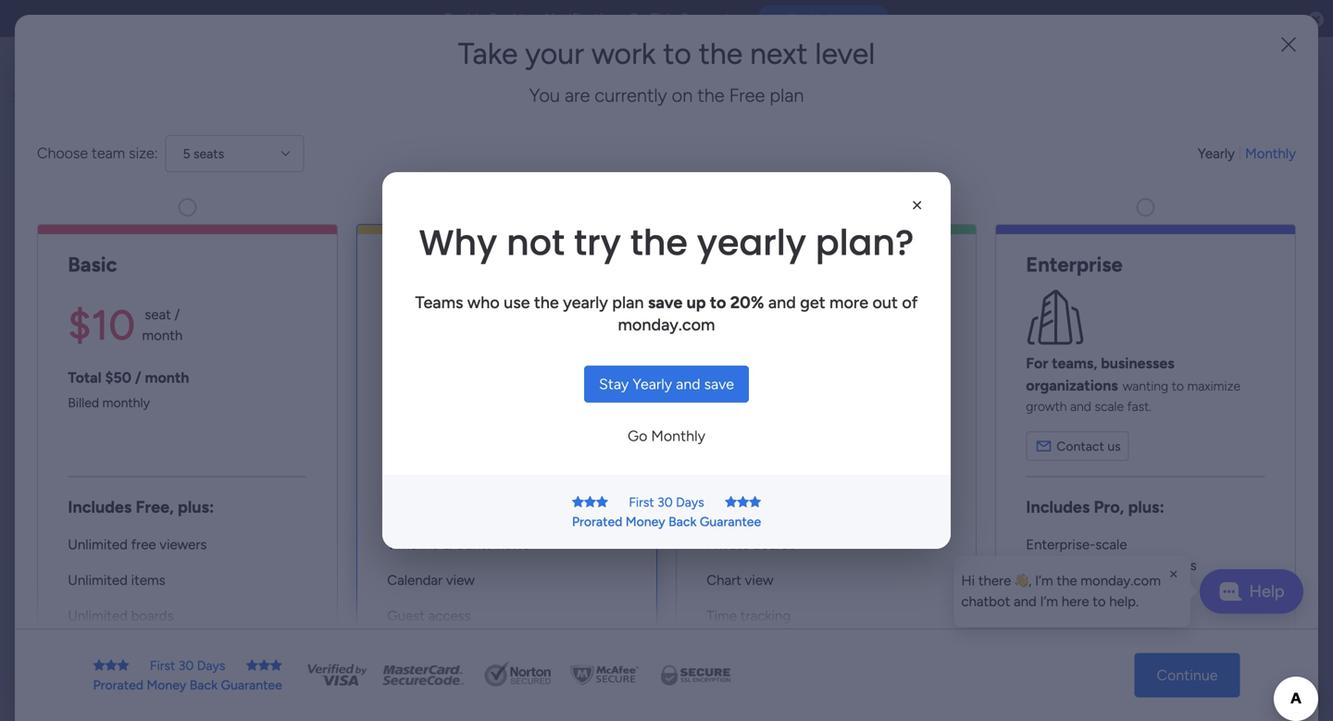 Task type: vqa. For each thing, say whether or not it's contained in the screenshot.
rightmost &
yes



Task type: locate. For each thing, give the bounding box(es) containing it.
plan?
[[816, 218, 915, 268]]

yearly for plan?
[[697, 218, 807, 268]]

1 view from the left
[[446, 572, 475, 589]]

total left $100
[[707, 369, 741, 386]]

billed
[[68, 395, 99, 411], [707, 395, 738, 411]]

days
[[676, 495, 704, 510], [197, 658, 225, 674]]

plan right free on the top right
[[770, 84, 804, 107]]

1 vertical spatial monday.com
[[1081, 573, 1161, 589]]

plus: right "standard,"
[[853, 497, 889, 517]]

why not try the yearly plan? dialog
[[0, 0, 1334, 721]]

scale down pro,
[[1096, 537, 1128, 553]]

1 vertical spatial scale
[[1096, 537, 1128, 553]]

2 seat from the left
[[463, 307, 489, 323]]

most popular
[[495, 257, 579, 273]]

1 horizontal spatial days
[[676, 495, 704, 510]]

mcafee secure image
[[568, 662, 642, 689]]

0 horizontal spatial &
[[443, 537, 452, 553]]

take your work to the next level
[[458, 36, 875, 71]]

businesses
[[1101, 355, 1175, 372]]

total $100 / month billed monthly
[[707, 369, 836, 411]]

1 horizontal spatial billed
[[707, 395, 738, 411]]

use
[[504, 293, 530, 313]]

maximize
[[1188, 378, 1241, 394]]

boards inside basic tier selected option
[[131, 608, 174, 625]]

to right wanting
[[1172, 378, 1184, 394]]

& inside enterprise-scale automations & integrations
[[1110, 557, 1119, 574]]

views
[[494, 537, 530, 553]]

monthly
[[102, 395, 150, 411], [741, 395, 789, 411]]

1 plus: from the left
[[178, 497, 214, 517]]

0 vertical spatial unlimited
[[68, 537, 128, 553]]

includes inside pro tier selected option
[[707, 497, 771, 517]]

month down who
[[460, 328, 501, 344]]

total for $10
[[68, 369, 102, 386]]

0 horizontal spatial yearly
[[633, 376, 673, 393]]

first 30 days down go monthly
[[629, 495, 704, 510]]

not
[[507, 218, 565, 268]]

yearly option
[[1198, 143, 1235, 164]]

to right "here"
[[1093, 594, 1106, 610]]

0 vertical spatial help
[[1250, 582, 1285, 602]]

chart
[[707, 572, 742, 589]]

seat
[[145, 307, 171, 323], [463, 307, 489, 323], [790, 307, 817, 323]]

monthly right go at left
[[651, 427, 706, 445]]

2 plus: from the left
[[853, 497, 889, 517]]

norton secured image
[[477, 662, 560, 689]]

billed for $20
[[707, 395, 738, 411]]

guarantee
[[700, 514, 761, 530], [221, 677, 282, 693]]

chat bot icon image
[[1219, 583, 1242, 601]]

enterprise- inside enterprise-scale automations & integrations
[[1026, 537, 1096, 553]]

monthly inside button
[[651, 427, 706, 445]]

continue button
[[1135, 653, 1241, 698]]

first down unlimited boards
[[150, 658, 175, 674]]

1 vertical spatial you
[[140, 408, 168, 428]]

3 includes from the left
[[1026, 497, 1090, 517]]

calendar
[[387, 572, 443, 589]]

unlimited down unlimited items
[[68, 608, 128, 625]]

hi there 👋,  i'm the monday.com chatbot and i'm here to help.
[[962, 573, 1161, 610]]

month up have
[[145, 369, 189, 386]]

0 horizontal spatial plus:
[[178, 497, 214, 517]]

total left $50
[[68, 369, 102, 386]]

1 vertical spatial yearly
[[633, 376, 673, 393]]

plus: right pro,
[[1129, 497, 1165, 517]]

monthly option
[[1246, 143, 1297, 164]]

0 vertical spatial days
[[676, 495, 704, 510]]

3 unlimited from the top
[[68, 608, 128, 625]]

0 vertical spatial i'm
[[1035, 573, 1054, 589]]

time tracking
[[707, 608, 791, 625]]

i'm up the multi-
[[1035, 573, 1054, 589]]

enable left 'now!'
[[788, 11, 827, 26]]

dialog
[[954, 556, 1191, 627]]

boards down includes standard, plus:
[[753, 537, 796, 553]]

1 vertical spatial money
[[147, 677, 186, 693]]

in
[[281, 408, 295, 428]]

workspace image
[[133, 203, 226, 296]]

the up "here"
[[1057, 573, 1078, 589]]

total inside total $100 / month billed monthly
[[707, 369, 741, 386]]

yearly inside billing cycle selection group
[[1198, 145, 1235, 162]]

chatbot
[[962, 594, 1011, 610]]

free
[[729, 84, 765, 107]]

automations
[[1026, 557, 1106, 574]]

the right on
[[698, 84, 725, 107]]

and down organizations
[[1071, 399, 1092, 414]]

2 total from the left
[[707, 369, 741, 386]]

1 horizontal spatial yearly
[[1198, 145, 1235, 162]]

boards right recent
[[192, 356, 237, 374]]

continue
[[1157, 667, 1218, 684]]

and left get
[[769, 293, 796, 313]]

enterprise- up automations
[[1026, 537, 1096, 553]]

1 vertical spatial enterprise-
[[1026, 629, 1096, 645]]

enterprise-scale automations & integrations
[[1026, 537, 1197, 574]]

first 30 days down unlimited boards
[[150, 658, 225, 674]]

organizations
[[1026, 377, 1118, 395]]

items
[[131, 572, 165, 589]]

to right up
[[710, 293, 726, 313]]

the inside hi there 👋,  i'm the monday.com chatbot and i'm here to help.
[[1057, 573, 1078, 589]]

2 horizontal spatial &
[[1188, 629, 1197, 645]]

1 vertical spatial level
[[1063, 593, 1091, 610]]

total
[[68, 369, 102, 386], [707, 369, 741, 386]]

you for you are currently on the free plan
[[529, 84, 560, 107]]

level down automations
[[1063, 593, 1091, 610]]

scale left fast.
[[1095, 399, 1124, 414]]

view down timeline & gantt views
[[446, 572, 475, 589]]

0 horizontal spatial first
[[150, 658, 175, 674]]

level down 'now!'
[[815, 36, 875, 71]]

guarantee inside the why not try the yearly plan? "document"
[[700, 514, 761, 530]]

1 includes from the left
[[68, 497, 132, 517]]

i'm left "here"
[[1040, 594, 1059, 610]]

2 horizontal spatial seat
[[790, 307, 817, 323]]

the right use
[[534, 293, 559, 313]]

1 vertical spatial unlimited
[[68, 572, 128, 589]]

1 horizontal spatial 30
[[658, 495, 673, 510]]

pro tier selected option
[[676, 224, 977, 721]]

view right chart
[[745, 572, 774, 589]]

popular
[[531, 257, 579, 273]]

1 horizontal spatial yearly
[[697, 218, 807, 268]]

total inside 'total $50 / month billed monthly'
[[68, 369, 102, 386]]

3 seat from the left
[[790, 307, 817, 323]]

level inside "enterprise tier selected" option
[[1063, 593, 1091, 610]]

includes up private
[[707, 497, 771, 517]]

0 horizontal spatial level
[[815, 36, 875, 71]]

2 horizontal spatial plus:
[[1129, 497, 1165, 517]]

view for calendar view
[[446, 572, 475, 589]]

choose team size:
[[37, 145, 158, 162]]

month inside $10 seat / month
[[142, 328, 183, 344]]

enable inside button
[[788, 11, 827, 26]]

plan inside the why not try the yearly plan? "document"
[[612, 293, 644, 313]]

yearly inside heading
[[697, 218, 807, 268]]

1 vertical spatial help
[[1192, 674, 1225, 693]]

billed down stay yearly and save
[[707, 395, 738, 411]]

plan
[[770, 84, 804, 107], [612, 293, 644, 313]]

the for plan
[[698, 84, 725, 107]]

monthly inside total $100 / month billed monthly
[[741, 395, 789, 411]]

dapulse close image
[[1309, 11, 1324, 30]]

month up recent
[[142, 328, 183, 344]]

0 horizontal spatial total
[[68, 369, 102, 386]]

0 horizontal spatial back
[[190, 677, 218, 693]]

1 horizontal spatial first 30 days
[[629, 495, 704, 510]]

1 horizontal spatial plan
[[770, 84, 804, 107]]

1 monthly from the left
[[102, 395, 150, 411]]

notifications
[[545, 10, 626, 27]]

2 vertical spatial &
[[1188, 629, 1197, 645]]

5
[[183, 146, 190, 162]]

money down unlimited boards
[[147, 677, 186, 693]]

includes inside "enterprise tier selected" option
[[1026, 497, 1090, 517]]

star image
[[584, 496, 596, 509], [596, 496, 608, 509], [93, 659, 105, 672], [105, 659, 117, 672], [270, 659, 282, 672]]

have
[[172, 408, 207, 428]]

2 horizontal spatial includes
[[1026, 497, 1090, 517]]

seat inside the $20 seat / month
[[790, 307, 817, 323]]

you left have
[[140, 408, 168, 428]]

1 vertical spatial monthly
[[651, 427, 706, 445]]

month inside total $100 / month billed monthly
[[791, 369, 836, 386]]

tracking
[[741, 608, 791, 625]]

1 vertical spatial first 30 days
[[150, 658, 225, 674]]

1 vertical spatial help button
[[1176, 669, 1241, 699]]

save
[[648, 293, 683, 313], [704, 376, 734, 393]]

/ inside the $20 seat / month
[[820, 307, 826, 323]]

1 horizontal spatial includes
[[707, 497, 771, 517]]

the right try
[[630, 218, 688, 268]]

billed inside 'total $50 / month billed monthly'
[[68, 395, 99, 411]]

1 vertical spatial prorated
[[93, 677, 144, 693]]

monday.com up help. on the right bottom of the page
[[1081, 573, 1161, 589]]

yearly down 'popular'
[[563, 293, 608, 313]]

unlimited for unlimited items
[[68, 572, 128, 589]]

boards for unlimited boards
[[131, 608, 174, 625]]

billed inside total $100 / month billed monthly
[[707, 395, 738, 411]]

you have 0 boards in this workspace
[[140, 408, 410, 428]]

& inside enterprise-grade security & governance
[[1188, 629, 1197, 645]]

/ inside total $100 / month billed monthly
[[781, 369, 788, 386]]

level
[[815, 36, 875, 71], [1063, 593, 1091, 610]]

includes up unlimited free viewers
[[68, 497, 132, 517]]

1 horizontal spatial total
[[707, 369, 741, 386]]

prorated money back guarantee
[[572, 514, 761, 530], [93, 677, 282, 693]]

go
[[628, 427, 648, 445]]

seat up recent
[[145, 307, 171, 323]]

month down get
[[788, 328, 828, 344]]

month right $100
[[791, 369, 836, 386]]

month inside the $20 seat / month
[[788, 328, 828, 344]]

enable desktop notifications on this computer
[[444, 10, 743, 27]]

view inside pro tier selected option
[[745, 572, 774, 589]]

monday.com inside hi there 👋,  i'm the monday.com chatbot and i'm here to help.
[[1081, 573, 1161, 589]]

0 vertical spatial guarantee
[[700, 514, 761, 530]]

0 horizontal spatial help
[[1192, 674, 1225, 693]]

enable up take
[[444, 10, 486, 27]]

/ inside 'total $50 / month billed monthly'
[[135, 369, 141, 386]]

money down go at left
[[626, 514, 666, 530]]

1 vertical spatial prorated money back guarantee
[[93, 677, 282, 693]]

2 view from the left
[[745, 572, 774, 589]]

plan down workforms field
[[612, 293, 644, 313]]

first 30 days
[[629, 495, 704, 510], [150, 658, 225, 674]]

you left are
[[529, 84, 560, 107]]

0 vertical spatial money
[[626, 514, 666, 530]]

includes
[[68, 497, 132, 517], [707, 497, 771, 517], [1026, 497, 1090, 517]]

/ for $12 seat / month
[[492, 307, 498, 323]]

2 monthly from the left
[[741, 395, 789, 411]]

prorated money back guarantee inside the why not try the yearly plan? "document"
[[572, 514, 761, 530]]

boards down items on the bottom left
[[131, 608, 174, 625]]

boards right 0
[[226, 408, 277, 428]]

includes inside basic tier selected option
[[68, 497, 132, 517]]

save left $100
[[704, 376, 734, 393]]

0 vertical spatial first
[[629, 495, 654, 510]]

2 enable from the left
[[788, 11, 827, 26]]

0 horizontal spatial includes
[[68, 497, 132, 517]]

1 horizontal spatial seat
[[463, 307, 489, 323]]

0 vertical spatial 30
[[658, 495, 673, 510]]

1 horizontal spatial monday.com
[[1081, 573, 1161, 589]]

3 plus: from the left
[[1129, 497, 1165, 517]]

0 horizontal spatial plan
[[612, 293, 644, 313]]

monday.com
[[618, 315, 715, 335], [1081, 573, 1161, 589]]

guarantee left verified by visa image
[[221, 677, 282, 693]]

boards inside pro tier selected option
[[753, 537, 796, 553]]

0 vertical spatial monthly
[[1246, 145, 1297, 162]]

enterprise- inside enterprise-grade security & governance
[[1026, 629, 1096, 645]]

enterprise- up governance
[[1026, 629, 1096, 645]]

yearly
[[697, 218, 807, 268], [563, 293, 608, 313]]

first down go at left
[[629, 495, 654, 510]]

monthly down $100
[[741, 395, 789, 411]]

month for total $100 / month billed monthly
[[791, 369, 836, 386]]

to inside hi there 👋,  i'm the monday.com chatbot and i'm here to help.
[[1093, 594, 1106, 610]]

1 horizontal spatial view
[[745, 572, 774, 589]]

who
[[467, 293, 500, 313]]

1 horizontal spatial first
[[629, 495, 654, 510]]

timeline
[[387, 537, 439, 553]]

0 vertical spatial monday.com
[[618, 315, 715, 335]]

0 vertical spatial first 30 days
[[629, 495, 704, 510]]

/ up recent boards
[[175, 307, 180, 323]]

yearly left monthly option
[[1198, 145, 1235, 162]]

the for chatbot
[[1057, 573, 1078, 589]]

month for $20 seat / month
[[788, 328, 828, 344]]

1 horizontal spatial &
[[1110, 557, 1119, 574]]

close image
[[909, 196, 927, 215]]

try
[[574, 218, 621, 268]]

to inside wanting to maximize growth and scale fast.
[[1172, 378, 1184, 394]]

1 vertical spatial days
[[197, 658, 225, 674]]

1 horizontal spatial monthly
[[1246, 145, 1297, 162]]

enterprise-
[[1026, 537, 1096, 553], [1026, 629, 1096, 645]]

monday.com down up
[[618, 315, 715, 335]]

2 unlimited from the top
[[68, 572, 128, 589]]

1 total from the left
[[68, 369, 102, 386]]

your
[[525, 36, 584, 71]]

and up the go monthly button
[[676, 376, 701, 393]]

1 vertical spatial &
[[1110, 557, 1119, 574]]

1 vertical spatial yearly
[[563, 293, 608, 313]]

monthly right "yearly" option
[[1246, 145, 1297, 162]]

0 vertical spatial save
[[648, 293, 683, 313]]

button padding image
[[1280, 35, 1298, 54]]

hi
[[962, 573, 975, 589]]

billed down $10 at left
[[68, 395, 99, 411]]

recent boards
[[141, 356, 237, 374]]

why not try the yearly plan? heading
[[419, 194, 915, 269]]

0 horizontal spatial save
[[648, 293, 683, 313]]

0 vertical spatial &
[[443, 537, 452, 553]]

2 vertical spatial unlimited
[[68, 608, 128, 625]]

plus: up viewers
[[178, 497, 214, 517]]

1 horizontal spatial help
[[1250, 582, 1285, 602]]

month inside $12 seat / month
[[460, 328, 501, 344]]

0 vertical spatial yearly
[[697, 218, 807, 268]]

/ for $10 seat / month
[[175, 307, 180, 323]]

plus: inside basic tier selected option
[[178, 497, 214, 517]]

0 vertical spatial level
[[815, 36, 875, 71]]

seat inside $12 seat / month
[[463, 307, 489, 323]]

0 horizontal spatial first 30 days
[[150, 658, 225, 674]]

/
[[175, 307, 180, 323], [492, 307, 498, 323], [820, 307, 826, 323], [135, 369, 141, 386], [781, 369, 788, 386]]

save left up
[[648, 293, 683, 313]]

gantt
[[455, 537, 491, 553]]

view
[[446, 572, 475, 589], [745, 572, 774, 589]]

1 horizontal spatial save
[[704, 376, 734, 393]]

scale inside wanting to maximize growth and scale fast.
[[1095, 399, 1124, 414]]

0 vertical spatial enterprise-
[[1026, 537, 1096, 553]]

1 horizontal spatial back
[[669, 514, 697, 530]]

billed for $10
[[68, 395, 99, 411]]

1 vertical spatial save
[[704, 376, 734, 393]]

back
[[669, 514, 697, 530], [190, 677, 218, 693]]

plus: for $20
[[853, 497, 889, 517]]

pro
[[707, 252, 739, 277]]

seat left more
[[790, 307, 817, 323]]

you for you have 0 boards in this workspace
[[140, 408, 168, 428]]

plus: for $10
[[178, 497, 214, 517]]

unlimited up unlimited items
[[68, 537, 128, 553]]

plus:
[[178, 497, 214, 517], [853, 497, 889, 517], [1129, 497, 1165, 517]]

yearly right stay on the bottom left of page
[[633, 376, 673, 393]]

1 horizontal spatial you
[[529, 84, 560, 107]]

monthly for $20
[[741, 395, 789, 411]]

and down 👋,
[[1014, 594, 1037, 610]]

1 seat from the left
[[145, 307, 171, 323]]

enterprise- for scale
[[1026, 537, 1096, 553]]

to inside the why not try the yearly plan? "document"
[[710, 293, 726, 313]]

tier options list box
[[37, 191, 1297, 721]]

1 billed from the left
[[68, 395, 99, 411]]

$20 seat / month
[[707, 300, 828, 350]]

desktop
[[489, 10, 541, 27]]

scale
[[1095, 399, 1124, 414], [1096, 537, 1128, 553]]

seat for $10
[[145, 307, 171, 323]]

1 vertical spatial guarantee
[[221, 677, 282, 693]]

1 enterprise- from the top
[[1026, 537, 1096, 553]]

unlimited up unlimited boards
[[68, 572, 128, 589]]

unlimited for unlimited boards
[[68, 608, 128, 625]]

WorkForms field
[[249, 247, 1120, 288]]

0 horizontal spatial guarantee
[[221, 677, 282, 693]]

permissions
[[1095, 593, 1169, 610]]

plus: inside pro tier selected option
[[853, 497, 889, 517]]

star image
[[572, 496, 584, 509], [725, 496, 737, 509], [737, 496, 749, 509], [749, 496, 761, 509], [117, 659, 129, 672], [246, 659, 258, 672], [258, 659, 270, 672]]

2 enterprise- from the top
[[1026, 629, 1096, 645]]

1 unlimited from the top
[[68, 537, 128, 553]]

0 vertical spatial scale
[[1095, 399, 1124, 414]]

1 vertical spatial first
[[150, 658, 175, 674]]

30 inside the why not try the yearly plan? "document"
[[658, 495, 673, 510]]

$12 seat / month
[[387, 300, 501, 350]]

0 horizontal spatial monthly
[[651, 427, 706, 445]]

enable now!
[[788, 11, 859, 26]]

yearly up 20%
[[697, 218, 807, 268]]

/ right $100
[[781, 369, 788, 386]]

/ left more
[[820, 307, 826, 323]]

0 horizontal spatial monday.com
[[618, 315, 715, 335]]

seat left use
[[463, 307, 489, 323]]

enable
[[444, 10, 486, 27], [788, 11, 827, 26]]

/ for total $50 / month billed monthly
[[135, 369, 141, 386]]

the down computer
[[699, 36, 743, 71]]

& up help. on the right bottom of the page
[[1110, 557, 1119, 574]]

1 horizontal spatial plus:
[[853, 497, 889, 517]]

monthly down $50
[[102, 395, 150, 411]]

/ left use
[[492, 307, 498, 323]]

0 horizontal spatial yearly
[[563, 293, 608, 313]]

0 horizontal spatial enable
[[444, 10, 486, 27]]

monthly inside 'total $50 / month billed monthly'
[[102, 395, 150, 411]]

free,
[[136, 497, 174, 517]]

0 vertical spatial yearly
[[1198, 145, 1235, 162]]

teams,
[[1052, 355, 1098, 372]]

seat inside $10 seat / month
[[145, 307, 171, 323]]

/ right $50
[[135, 369, 141, 386]]

/ inside $12 seat / month
[[492, 307, 498, 323]]

/ inside $10 seat / month
[[175, 307, 180, 323]]

and inside button
[[676, 376, 701, 393]]

1 horizontal spatial money
[[626, 514, 666, 530]]

0 vertical spatial you
[[529, 84, 560, 107]]

0 horizontal spatial 30
[[179, 658, 194, 674]]

0 horizontal spatial seat
[[145, 307, 171, 323]]

1 horizontal spatial guarantee
[[700, 514, 761, 530]]

2 billed from the left
[[707, 395, 738, 411]]

0 horizontal spatial you
[[140, 408, 168, 428]]

includes for $20
[[707, 497, 771, 517]]

enterprise- for grade
[[1026, 629, 1096, 645]]

the inside heading
[[630, 218, 688, 268]]

includes left pro,
[[1026, 497, 1090, 517]]

view inside standard tier selected option
[[446, 572, 475, 589]]

1 horizontal spatial prorated money back guarantee
[[572, 514, 761, 530]]

& right security
[[1188, 629, 1197, 645]]

2 includes from the left
[[707, 497, 771, 517]]

fast.
[[1128, 399, 1152, 414]]

enable for enable desktop notifications on this computer
[[444, 10, 486, 27]]

seat for $12
[[463, 307, 489, 323]]

this
[[651, 10, 676, 27]]

guarantee up private
[[700, 514, 761, 530]]

month inside 'total $50 / month billed monthly'
[[145, 369, 189, 386]]

go monthly button
[[613, 418, 721, 455]]

free
[[131, 537, 156, 553]]

private
[[707, 537, 750, 553]]

access
[[428, 608, 471, 625]]

$10 seat / month
[[68, 300, 183, 350]]

1 horizontal spatial level
[[1063, 593, 1091, 610]]

you
[[529, 84, 560, 107], [140, 408, 168, 428]]

monday.com inside and get more out of monday.com
[[618, 315, 715, 335]]

ssl encrypted image
[[649, 662, 742, 689]]

size:
[[129, 145, 158, 162]]

0 vertical spatial back
[[669, 514, 697, 530]]

1 enable from the left
[[444, 10, 486, 27]]

0 horizontal spatial view
[[446, 572, 475, 589]]

0 horizontal spatial billed
[[68, 395, 99, 411]]

& left gantt at the left of page
[[443, 537, 452, 553]]

yearly for plan
[[563, 293, 608, 313]]

0 vertical spatial prorated
[[572, 514, 623, 530]]



Task type: describe. For each thing, give the bounding box(es) containing it.
seat for $20
[[790, 307, 817, 323]]

viewers
[[160, 537, 207, 553]]

save inside button
[[704, 376, 734, 393]]

basic
[[68, 252, 117, 277]]

standard
[[387, 252, 473, 277]]

contact us button
[[1026, 432, 1130, 461]]

the for level
[[699, 36, 743, 71]]

basic tier selected option
[[37, 224, 338, 721]]

boards for private boards
[[753, 537, 796, 553]]

stay
[[599, 376, 629, 393]]

5 seats
[[183, 146, 224, 162]]

0 horizontal spatial money
[[147, 677, 186, 693]]

/ for $20 seat / month
[[820, 307, 826, 323]]

$50
[[105, 369, 132, 386]]

billing cycle selection group
[[1198, 143, 1297, 164]]

why
[[419, 218, 498, 268]]

1 vertical spatial 30
[[179, 658, 194, 674]]

back inside the why not try the yearly plan? "document"
[[669, 514, 697, 530]]

enterprise
[[1026, 252, 1123, 277]]

work
[[592, 36, 656, 71]]

$20
[[707, 300, 781, 350]]

prorated inside the why not try the yearly plan? "document"
[[572, 514, 623, 530]]

includes free, plus:
[[68, 497, 214, 517]]

month for $10 seat / month
[[142, 328, 183, 344]]

integrations
[[1122, 557, 1197, 574]]

workforms
[[254, 247, 418, 288]]

👋,
[[1015, 573, 1032, 589]]

unlimited boards
[[68, 608, 174, 625]]

teams
[[415, 293, 463, 313]]

month for total $50 / month billed monthly
[[145, 369, 189, 386]]

for teams, businesses organizations
[[1026, 355, 1175, 395]]

1 vertical spatial back
[[190, 677, 218, 693]]

money inside the why not try the yearly plan? "document"
[[626, 514, 666, 530]]

why not try the yearly plan? document
[[382, 172, 951, 549]]

unlimited free viewers
[[68, 537, 207, 553]]

on
[[672, 84, 693, 107]]

& inside standard tier selected option
[[443, 537, 452, 553]]

includes standard, plus:
[[707, 497, 889, 517]]

multi-level permissions
[[1026, 593, 1169, 610]]

and get more out of monday.com
[[618, 293, 918, 335]]

month for $12 seat / month
[[460, 328, 501, 344]]

permissions
[[344, 356, 422, 374]]

monthly for $10
[[102, 395, 150, 411]]

to down this
[[663, 36, 692, 71]]

enable for enable now!
[[788, 11, 827, 26]]

team
[[92, 145, 125, 162]]

0 horizontal spatial prorated
[[93, 677, 144, 693]]

this
[[299, 408, 326, 428]]

dialog containing hi there 👋,  i'm the monday.com
[[954, 556, 1191, 627]]

enable now! button
[[758, 5, 889, 33]]

take your work to the next level heading
[[458, 36, 875, 71]]

for
[[1026, 355, 1049, 372]]

why not try the yearly plan?
[[419, 218, 915, 268]]

standard,
[[775, 497, 849, 517]]

total for $20
[[707, 369, 741, 386]]

w
[[156, 220, 203, 278]]

more
[[830, 293, 869, 313]]

here
[[1062, 594, 1090, 610]]

0 horizontal spatial prorated money back guarantee
[[93, 677, 282, 693]]

take
[[458, 36, 518, 71]]

& for security
[[1188, 629, 1197, 645]]

includes for $10
[[68, 497, 132, 517]]

first 30 days inside the why not try the yearly plan? "document"
[[629, 495, 704, 510]]

up
[[687, 293, 706, 313]]

and inside and get more out of monday.com
[[769, 293, 796, 313]]

monday.com for hi there 👋,  i'm the monday.com chatbot and i'm here to help.
[[1081, 573, 1161, 589]]

calendar view
[[387, 572, 475, 589]]

us
[[1108, 439, 1121, 454]]

of
[[902, 293, 918, 313]]

and inside wanting to maximize growth and scale fast.
[[1071, 399, 1092, 414]]

computer
[[680, 10, 743, 27]]

& for automations
[[1110, 557, 1119, 574]]

days inside the why not try the yearly plan? "document"
[[676, 495, 704, 510]]

includes pro, plus:
[[1026, 497, 1165, 517]]

help.
[[1110, 594, 1139, 610]]

private boards
[[707, 537, 796, 553]]

0 vertical spatial help button
[[1200, 570, 1304, 614]]

guest
[[387, 608, 425, 625]]

teams who use the yearly plan save up to 20%
[[415, 293, 764, 313]]

choose
[[37, 145, 88, 162]]

monday.com for and get more out of monday.com
[[618, 315, 715, 335]]

security
[[1135, 629, 1185, 645]]

timeline & gantt views
[[387, 537, 530, 553]]

total $50 / month billed monthly
[[68, 369, 189, 411]]

most
[[495, 257, 527, 273]]

apple lee image
[[1282, 44, 1311, 74]]

stay yearly and save button
[[584, 366, 749, 403]]

monthly inside billing cycle selection group
[[1246, 145, 1297, 162]]

0
[[211, 408, 222, 428]]

currently
[[595, 84, 667, 107]]

verified by visa image
[[304, 662, 369, 689]]

first inside the why not try the yearly plan? "document"
[[629, 495, 654, 510]]

unlimited for unlimited free viewers
[[68, 537, 128, 553]]

unlimited items
[[68, 572, 165, 589]]

and inside hi there 👋,  i'm the monday.com chatbot and i'm here to help.
[[1014, 594, 1037, 610]]

grade
[[1096, 629, 1131, 645]]

0 horizontal spatial days
[[197, 658, 225, 674]]

/ for total $100 / month billed monthly
[[781, 369, 788, 386]]

enterprise tier selected option
[[996, 224, 1297, 721]]

recent
[[141, 356, 188, 374]]

view for chart view
[[745, 572, 774, 589]]

boards for recent boards
[[192, 356, 237, 374]]

time
[[707, 608, 737, 625]]

$12
[[387, 300, 452, 350]]

multi-
[[1026, 593, 1063, 610]]

mastercard secure code image
[[377, 662, 469, 689]]

get
[[800, 293, 826, 313]]

yearly inside button
[[633, 376, 673, 393]]

standard tier selected option
[[357, 224, 658, 721]]

are
[[565, 84, 590, 107]]

scale inside enterprise-scale automations & integrations
[[1096, 537, 1128, 553]]

wanting to maximize growth and scale fast.
[[1026, 378, 1241, 414]]

you are currently on the free plan
[[529, 84, 804, 107]]

out
[[873, 293, 898, 313]]

plus: inside "enterprise tier selected" option
[[1129, 497, 1165, 517]]

governance
[[1026, 650, 1099, 666]]

$100
[[744, 369, 778, 386]]

seats
[[194, 146, 224, 162]]

1 vertical spatial i'm
[[1040, 594, 1059, 610]]



